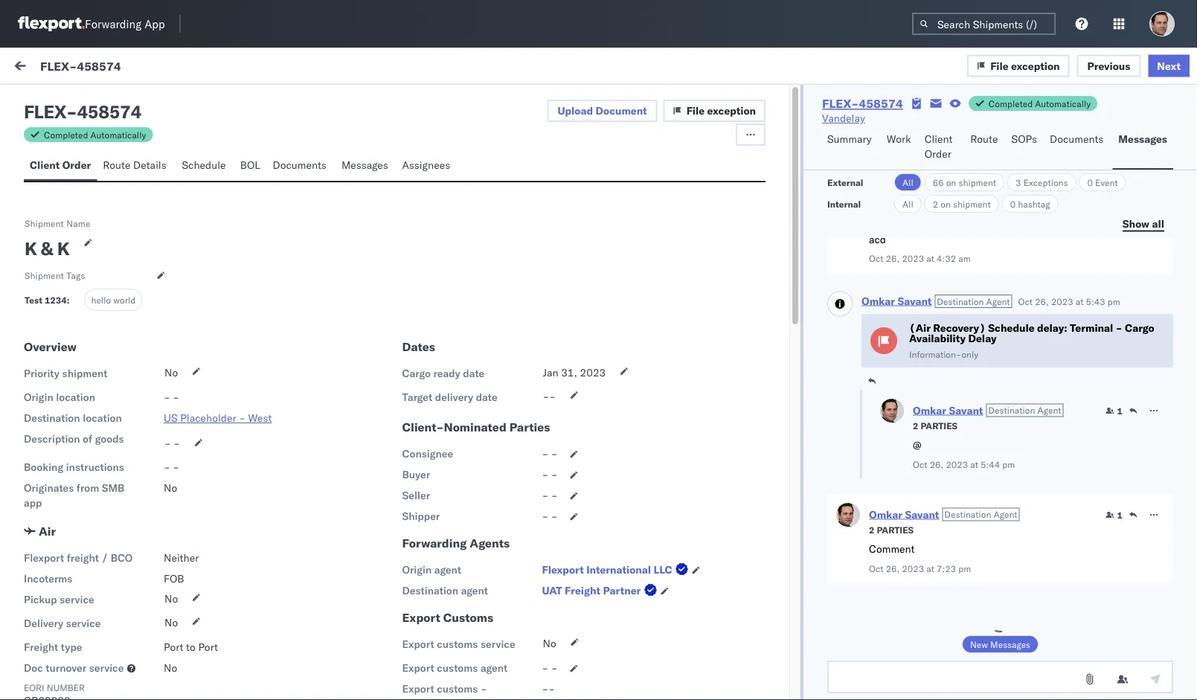 Task type: describe. For each thing, give the bounding box(es) containing it.
7 omkar savant from the top
[[72, 638, 138, 651]]

exception: (air recovery) availability delay
[[45, 663, 179, 691]]

26, inside acd oct 26, 2023 at 4:32 am
[[886, 253, 900, 264]]

no for pickup service
[[165, 593, 178, 606]]

acd
[[870, 233, 887, 246]]

0 horizontal spatial cargo
[[402, 367, 431, 380]]

shipment up to
[[153, 626, 197, 639]]

destination up @ oct 26, 2023 at 5:44 pm
[[989, 405, 1036, 416]]

filing
[[67, 254, 91, 267]]

0 horizontal spatial client order button
[[24, 152, 97, 181]]

1 button for comment
[[1106, 509, 1123, 521]]

document
[[596, 104, 647, 117]]

omkar up origin location on the left bottom of page
[[72, 362, 104, 375]]

458574 down the 'new'
[[956, 664, 995, 678]]

2 k from the left
[[57, 238, 70, 260]]

schedule inside button
[[182, 159, 226, 172]]

unloading
[[200, 581, 247, 595]]

may
[[194, 596, 213, 609]]

service down expected.
[[66, 617, 101, 630]]

- - for buyer
[[542, 468, 558, 481]]

availability inside (air recovery) schedule delay: terminal - cargo availability delay information-only
[[910, 332, 966, 345]]

work for related
[[959, 129, 978, 140]]

import
[[110, 61, 142, 74]]

us
[[164, 412, 178, 425]]

1 edt from the top
[[519, 173, 538, 186]]

hashtag
[[1019, 198, 1051, 210]]

no right warehouse
[[164, 482, 177, 495]]

location for origin location
[[56, 391, 95, 404]]

omkar up latent messaging test.
[[72, 161, 104, 174]]

nominated
[[444, 420, 507, 435]]

5:46
[[476, 382, 498, 395]]

new messages button
[[963, 636, 1039, 654]]

flex- 1854269
[[925, 240, 1001, 253]]

forwarding agents
[[402, 536, 510, 551]]

1 horizontal spatial documents button
[[1045, 126, 1113, 170]]

customs for -
[[437, 683, 478, 696]]

1 for comment
[[1118, 510, 1123, 521]]

shipment down 66 on shipment
[[954, 198, 991, 210]]

omkar savant button for @
[[914, 404, 984, 417]]

0 hashtag
[[1011, 198, 1051, 210]]

2 on shipment
[[933, 198, 991, 210]]

appreciate your with the status
[[45, 611, 202, 639]]

:
[[67, 295, 70, 306]]

air
[[39, 524, 56, 539]]

freight
[[67, 552, 99, 565]]

1 flex- 458574 from the top
[[925, 173, 995, 186]]

description
[[24, 433, 80, 446]]

smb
[[102, 482, 125, 495]]

vandelay link
[[823, 111, 866, 126]]

0 horizontal spatial client order
[[30, 159, 91, 172]]

all button for 2
[[895, 195, 922, 213]]

0 horizontal spatial customs
[[152, 388, 196, 401]]

us placeholder - west
[[164, 412, 272, 425]]

5:43
[[1087, 296, 1106, 307]]

messaging
[[78, 187, 128, 200]]

comment oct 26, 2023 at 7:23 pm
[[870, 543, 972, 574]]

previous button
[[1078, 55, 1142, 77]]

your for your shipment, delayed. this
[[165, 567, 186, 580]]

oct down cargo ready date
[[405, 382, 422, 395]]

destination down origin agent on the left
[[402, 584, 459, 597]]

2 parties button for @
[[914, 419, 958, 432]]

no down port to port
[[164, 662, 177, 675]]

omkar up instructions
[[72, 444, 104, 457]]

26, inside the comment oct 26, 2023 at 7:23 pm
[[886, 563, 900, 574]]

latent
[[45, 187, 75, 200]]

export for export customs - mainland declaratio
[[402, 683, 435, 696]]

fob
[[164, 573, 184, 586]]

doc turnover service
[[24, 662, 124, 675]]

0 vertical spatial flex-458574
[[40, 58, 121, 73]]

flexport for flexport freight / bco
[[24, 552, 64, 565]]

458574 down forwarding app link
[[77, 58, 121, 73]]

omkar down 'acd'
[[862, 294, 896, 307]]

order for the client order button to the right
[[925, 147, 952, 160]]

the
[[68, 626, 83, 639]]

expected.
[[45, 596, 91, 609]]

internal (0) button
[[94, 88, 167, 117]]

2023 for @
[[947, 459, 969, 470]]

internal for internal
[[828, 198, 862, 210]]

- inside export customs - mainland declaratio
[[481, 683, 487, 696]]

doc
[[24, 662, 43, 675]]

- - for seller
[[542, 489, 558, 502]]

5:44 inside @ oct 26, 2023 at 5:44 pm
[[981, 459, 1001, 470]]

savant up you
[[106, 541, 138, 554]]

export for export customs agent
[[402, 662, 435, 675]]

internal for internal (0)
[[100, 95, 136, 108]]

0 vertical spatial 2
[[933, 198, 939, 210]]

date for target delivery date
[[476, 391, 498, 404]]

savant up @ oct 26, 2023 at 5:44 pm
[[950, 404, 984, 417]]

1 vertical spatial 5:44
[[476, 664, 498, 678]]

2 resize handle column header from the left
[[640, 124, 658, 701]]

oct up (air recovery) schedule delay: terminal - cargo availability delay information-only
[[1019, 296, 1033, 307]]

shipment up origin location on the left bottom of page
[[62, 367, 107, 380]]

route for route details
[[103, 159, 131, 172]]

7:23
[[937, 563, 957, 574]]

consignee
[[402, 447, 454, 461]]

all
[[1153, 217, 1165, 230]]

am inside acd oct 26, 2023 at 4:32 am
[[959, 253, 971, 264]]

shipment tags
[[25, 270, 85, 281]]

flexport. image
[[18, 16, 85, 31]]

oct down assignees
[[405, 173, 422, 186]]

your for your
[[121, 321, 142, 334]]

previous
[[1088, 59, 1131, 72]]

1 horizontal spatial messages button
[[1113, 126, 1174, 170]]

0 horizontal spatial file
[[687, 104, 705, 117]]

route for route
[[971, 133, 999, 146]]

dates
[[402, 340, 435, 354]]

comment
[[870, 543, 915, 556]]

devan
[[161, 470, 192, 483]]

0 horizontal spatial this
[[45, 500, 65, 513]]

export for export customs
[[402, 611, 441, 625]]

1 horizontal spatial completed
[[989, 98, 1034, 109]]

oct inside acd oct 26, 2023 at 4:32 am
[[870, 253, 884, 264]]

on for 66
[[947, 177, 957, 188]]

omkar up filing
[[72, 228, 104, 241]]

all for 2
[[903, 198, 914, 210]]

i am filing
[[45, 254, 91, 267]]

0 vertical spatial omkar savant destination agent
[[862, 294, 1011, 307]]

at for @
[[971, 459, 979, 470]]

1 vertical spatial client
[[30, 159, 60, 172]]

2 parties for comment
[[870, 525, 914, 536]]

recovery) inside exception: (air recovery) availability delay
[[127, 663, 179, 676]]

parties for comment
[[877, 525, 914, 536]]

origin for origin location
[[24, 391, 53, 404]]

you
[[124, 567, 141, 580]]

appreciate
[[129, 611, 179, 624]]

1 horizontal spatial file exception
[[991, 59, 1061, 72]]

2023 for comment
[[903, 563, 925, 574]]

1 horizontal spatial customs
[[444, 611, 494, 625]]

agent for @
[[1038, 405, 1062, 416]]

bol button
[[234, 152, 267, 181]]

documents for right the "documents" button
[[1051, 133, 1104, 146]]

exception: warehouse devan
[[47, 470, 192, 483]]

4 flex- 458574 from the top
[[925, 664, 995, 678]]

export customs
[[402, 611, 494, 625]]

schedule inside (air recovery) schedule delay: terminal - cargo availability delay information-only
[[989, 322, 1035, 335]]

458574 down import at the top left of page
[[77, 101, 141, 123]]

all for 66
[[903, 177, 914, 188]]

savant down that this may delivery date.
[[106, 638, 138, 651]]

mainland
[[402, 698, 447, 701]]

1 vertical spatial exception
[[708, 104, 756, 117]]

1234
[[45, 295, 67, 306]]

savant down world
[[106, 362, 138, 375]]

pickup service
[[24, 593, 94, 606]]

savant up exception: warehouse devan at the left of page
[[106, 444, 138, 457]]

0 horizontal spatial documents button
[[267, 152, 336, 181]]

warehouse
[[103, 470, 158, 483]]

0 horizontal spatial automatically
[[91, 129, 146, 140]]

placeholder
[[180, 412, 236, 425]]

service up oct 26, 2023, 5:44 pm edt
[[481, 638, 516, 651]]

k & k
[[25, 238, 70, 260]]

shipment,
[[188, 567, 236, 580]]

priority shipment
[[24, 367, 107, 380]]

great
[[86, 500, 111, 513]]

assignees button
[[396, 152, 459, 181]]

agent for origin agent
[[435, 564, 462, 577]]

at for acd
[[927, 253, 935, 264]]

uat freight partner link
[[542, 584, 661, 599]]

1 horizontal spatial delivery
[[435, 391, 474, 404]]

1 horizontal spatial client
[[925, 133, 953, 146]]

at for comment
[[927, 563, 935, 574]]

recovery) inside (air recovery) schedule delay: terminal - cargo availability delay information-only
[[934, 322, 986, 335]]

1 k from the left
[[25, 238, 37, 260]]

savant up the comment oct 26, 2023 at 7:23 pm
[[906, 508, 940, 521]]

(0) for internal (0)
[[139, 95, 158, 108]]

west
[[248, 412, 272, 425]]

(0) for external (0)
[[66, 95, 85, 108]]

1 oct 26, 2023, 5:45 pm edt from the top
[[405, 471, 538, 484]]

llc
[[654, 564, 673, 577]]

savant right "name" on the left of page
[[106, 228, 138, 241]]

oct up destination agent
[[405, 568, 422, 581]]

turnover
[[46, 662, 86, 675]]

external for external
[[828, 177, 864, 188]]

1 horizontal spatial client order
[[925, 133, 953, 160]]

0 vertical spatial completed automatically
[[989, 98, 1092, 109]]

incoterms
[[24, 573, 73, 586]]

name
[[66, 218, 90, 229]]

4 2023, from the top
[[444, 568, 473, 581]]

(air inside exception: (air recovery) availability delay
[[103, 663, 124, 676]]

0 vertical spatial pm
[[1108, 296, 1121, 307]]

that this may delivery date.
[[45, 596, 213, 624]]

0 vertical spatial --
[[543, 390, 556, 403]]

freight inside uat freight partner link
[[565, 584, 601, 597]]

assignees
[[402, 159, 451, 172]]

notifying
[[80, 567, 121, 580]]

0 horizontal spatial file exception
[[687, 104, 756, 117]]

hello world
[[91, 294, 136, 306]]

oct up the mainland
[[405, 664, 422, 678]]

item/shipment
[[981, 129, 1042, 140]]

458574 down @ oct 26, 2023 at 5:44 pm
[[956, 471, 995, 484]]

description of goods
[[24, 433, 124, 446]]

upload document button
[[548, 100, 658, 122]]

destination down 4:32
[[938, 296, 985, 307]]

work inside import work button
[[144, 61, 169, 74]]

message
[[46, 129, 82, 140]]

from
[[77, 482, 99, 495]]

agent for destination agent
[[461, 584, 488, 597]]

1 horizontal spatial file
[[991, 59, 1009, 72]]

cargo ready date
[[402, 367, 485, 380]]

originates
[[24, 482, 74, 495]]

world
[[113, 294, 136, 306]]

test
[[25, 295, 42, 306]]

1 vertical spatial freight
[[24, 641, 58, 654]]

no for priority shipment
[[165, 366, 178, 379]]

order for the left the client order button
[[62, 159, 91, 172]]

0 vertical spatial agent
[[987, 296, 1011, 307]]

exception: for exception: warehouse devan
[[47, 470, 100, 483]]

- - for description of goods
[[165, 437, 180, 450]]

freight type
[[24, 641, 82, 654]]

oct up seller
[[405, 471, 422, 484]]

@
[[914, 439, 922, 452]]

omkar up @
[[914, 404, 947, 417]]

we
[[45, 567, 60, 580]]

1 vertical spatial completed
[[44, 129, 88, 140]]

client-nominated parties
[[402, 420, 550, 435]]

omkar down date.
[[72, 638, 104, 651]]

occurs when unloading expected. please
[[45, 581, 247, 609]]

flexport international llc
[[542, 564, 673, 577]]

oct inside the comment oct 26, 2023 at 7:23 pm
[[870, 563, 884, 574]]

3 omkar savant from the top
[[72, 295, 138, 308]]



Task type: locate. For each thing, give the bounding box(es) containing it.
work button
[[881, 126, 919, 170]]

flex
[[24, 101, 66, 123]]

1 horizontal spatial client order button
[[919, 126, 965, 170]]

external for external (0)
[[24, 95, 63, 108]]

458574 up the 'new'
[[956, 568, 995, 581]]

2023 inside the comment oct 26, 2023 at 7:23 pm
[[903, 563, 925, 574]]

1 vertical spatial availability
[[45, 678, 101, 691]]

external inside external (0) button
[[24, 95, 63, 108]]

458574 up 2 on shipment at the top right of page
[[956, 173, 995, 186]]

details
[[133, 159, 167, 172]]

this down notifying
[[87, 581, 108, 595]]

4 edt from the top
[[519, 568, 538, 581]]

0 horizontal spatial flex-458574
[[40, 58, 121, 73]]

0 vertical spatial 1
[[1118, 405, 1123, 417]]

2 up @
[[914, 420, 919, 431]]

2 (0) from the left
[[139, 95, 158, 108]]

2 parties button up @
[[914, 419, 958, 432]]

omkar savant button down acd oct 26, 2023 at 4:32 am
[[862, 294, 932, 307]]

0 vertical spatial 2 parties
[[914, 420, 958, 431]]

0
[[1088, 177, 1094, 188], [1011, 198, 1016, 210]]

client order button up 66
[[919, 126, 965, 170]]

origin up destination agent
[[402, 564, 432, 577]]

no down that
[[165, 616, 178, 630]]

target
[[402, 391, 433, 404]]

1 vertical spatial completed automatically
[[44, 129, 146, 140]]

6 omkar savant from the top
[[72, 541, 138, 554]]

delivery down expected.
[[45, 611, 81, 624]]

1 pm from the top
[[501, 173, 517, 186]]

66
[[933, 177, 944, 188]]

resize handle column header for related work item/shipment
[[1160, 124, 1178, 701]]

--
[[543, 390, 556, 403], [542, 683, 555, 696]]

1854269
[[956, 240, 1001, 253]]

1 vertical spatial all
[[903, 198, 914, 210]]

1 vertical spatial flex-458574
[[823, 96, 904, 111]]

documents button right bol
[[267, 152, 336, 181]]

savant down acd oct 26, 2023 at 4:32 am
[[898, 294, 932, 307]]

1 horizontal spatial documents
[[1051, 133, 1104, 146]]

4 pm from the top
[[501, 568, 517, 581]]

pm for (air
[[501, 664, 517, 678]]

shipment up 2 on shipment at the top right of page
[[959, 177, 997, 188]]

exception: for exception: (air recovery) availability delay
[[47, 663, 100, 676]]

2023 for acd
[[903, 253, 925, 264]]

1 vertical spatial pm
[[1003, 459, 1016, 470]]

flex - 458574
[[24, 101, 141, 123]]

1 (0) from the left
[[66, 95, 85, 108]]

0 horizontal spatial k
[[25, 238, 37, 260]]

test.
[[130, 187, 152, 200]]

0 for 0 hashtag
[[1011, 198, 1016, 210]]

0 vertical spatial automatically
[[1036, 98, 1092, 109]]

savant right the :
[[106, 295, 138, 308]]

- - for consignee
[[542, 447, 558, 461]]

availability down the doc turnover service
[[45, 678, 101, 691]]

work right import at the top left of page
[[144, 61, 169, 74]]

0 vertical spatial all
[[903, 177, 914, 188]]

all button for 66
[[895, 173, 922, 191]]

oct inside @ oct 26, 2023 at 5:44 pm
[[914, 459, 928, 470]]

1 port from the left
[[164, 641, 184, 654]]

destination up the description
[[24, 412, 80, 425]]

2 vertical spatial pm
[[959, 563, 972, 574]]

2023, up export customs - mainland declaratio
[[444, 664, 473, 678]]

1 resize handle column header from the left
[[381, 124, 399, 701]]

order down related
[[925, 147, 952, 160]]

0 horizontal spatial order
[[62, 159, 91, 172]]

next
[[1158, 59, 1182, 72]]

31,
[[562, 366, 578, 379]]

client order up 66
[[925, 133, 953, 160]]

1 horizontal spatial external
[[828, 177, 864, 188]]

client-
[[402, 420, 444, 435]]

no for export customs service
[[543, 637, 557, 650]]

2 for comment
[[870, 525, 875, 536]]

0 horizontal spatial 0
[[1011, 198, 1016, 210]]

service down status at the bottom of the page
[[89, 662, 124, 675]]

omkar up the comment
[[870, 508, 903, 521]]

destination up 7:23
[[945, 509, 992, 520]]

edt for customs
[[519, 382, 538, 395]]

1 1 button from the top
[[1106, 405, 1123, 417]]

0 vertical spatial customs
[[437, 638, 478, 651]]

resize handle column header for message
[[381, 124, 399, 701]]

2 all from the top
[[903, 198, 914, 210]]

flexport up we
[[24, 552, 64, 565]]

2 exception: from the top
[[47, 470, 100, 483]]

that
[[151, 596, 170, 609]]

2
[[933, 198, 939, 210], [914, 420, 919, 431], [870, 525, 875, 536]]

route up messaging
[[103, 159, 131, 172]]

1 vertical spatial this
[[87, 581, 108, 595]]

at inside acd oct 26, 2023 at 4:32 am
[[927, 253, 935, 264]]

0 vertical spatial recovery)
[[934, 322, 986, 335]]

5 omkar savant from the top
[[72, 444, 138, 457]]

- - for export customs agent
[[542, 662, 558, 675]]

1 vertical spatial location
[[83, 412, 122, 425]]

2023, for warehouse
[[444, 471, 473, 484]]

omkar savant destination agent down 4:32
[[862, 294, 1011, 307]]

file down search shipments (/) text field
[[991, 59, 1009, 72]]

omkar up we are notifying you
[[72, 541, 104, 554]]

origin for origin agent
[[402, 564, 432, 577]]

location
[[56, 391, 95, 404], [83, 412, 122, 425]]

1 horizontal spatial parties
[[921, 420, 958, 431]]

1 2023, from the top
[[444, 173, 473, 186]]

app
[[24, 497, 42, 510]]

customs up export customs - mainland declaratio
[[437, 662, 478, 675]]

agent down (air recovery) schedule delay: terminal - cargo availability delay information-only
[[1038, 405, 1062, 416]]

@ oct 26, 2023 at 5:44 pm
[[914, 439, 1016, 470]]

customs for service
[[437, 638, 478, 651]]

0 vertical spatial internal
[[100, 95, 136, 108]]

2 pm from the top
[[501, 382, 517, 395]]

0 vertical spatial work
[[144, 61, 169, 74]]

flexport for flexport international llc
[[542, 564, 584, 577]]

1 horizontal spatial k
[[57, 238, 70, 260]]

customs up export customs agent
[[437, 638, 478, 651]]

omkar savant up instructions
[[72, 444, 138, 457]]

related work item/shipment
[[926, 129, 1042, 140]]

1 export from the top
[[402, 611, 441, 625]]

1 vertical spatial exception:
[[47, 470, 100, 483]]

0 left hashtag on the top right of page
[[1011, 198, 1016, 210]]

- - for shipper
[[542, 510, 558, 523]]

eori
[[24, 682, 44, 694]]

2 all button from the top
[[895, 195, 922, 213]]

0 vertical spatial availability
[[910, 332, 966, 345]]

4 omkar savant from the top
[[72, 362, 138, 375]]

0 horizontal spatial 5:44
[[476, 664, 498, 678]]

booking instructions
[[24, 461, 124, 474]]

0 vertical spatial (air
[[910, 322, 931, 335]]

0 vertical spatial 2 parties button
[[914, 419, 958, 432]]

resize handle column header
[[381, 124, 399, 701], [640, 124, 658, 701], [900, 124, 918, 701], [1160, 124, 1178, 701]]

at inside @ oct 26, 2023 at 5:44 pm
[[971, 459, 979, 470]]

your down neither
[[165, 567, 186, 580]]

1 horizontal spatial automatically
[[1036, 98, 1092, 109]]

omkar savant button
[[862, 294, 932, 307], [914, 404, 984, 417], [870, 508, 940, 521]]

work
[[144, 61, 169, 74], [887, 133, 912, 146]]

route details
[[103, 159, 167, 172]]

external down summary 'button'
[[828, 177, 864, 188]]

date for cargo ready date
[[463, 367, 485, 380]]

2 oct 26, 2023, 5:45 pm edt from the top
[[405, 568, 538, 581]]

1 vertical spatial parties
[[877, 525, 914, 536]]

1 shipment from the top
[[25, 218, 64, 229]]

origin down priority
[[24, 391, 53, 404]]

2 flex- 458574 from the top
[[925, 471, 995, 484]]

recovery) down flex- 1366815
[[934, 322, 986, 335]]

4 export from the top
[[402, 683, 435, 696]]

on down 66
[[941, 198, 951, 210]]

pm for customs
[[501, 382, 517, 395]]

shipment down i
[[25, 270, 64, 281]]

your inside appreciate your with the status
[[181, 611, 202, 624]]

upload
[[558, 104, 593, 117]]

completed up item/shipment
[[989, 98, 1034, 109]]

customs for agent
[[437, 662, 478, 675]]

2 5:45 from the top
[[476, 568, 498, 581]]

agent
[[435, 564, 462, 577], [461, 584, 488, 597], [481, 662, 508, 675]]

0 vertical spatial documents
[[1051, 133, 1104, 146]]

2 export from the top
[[402, 638, 435, 651]]

us placeholder - west link
[[164, 412, 272, 425]]

2 horizontal spatial messages
[[1119, 133, 1168, 146]]

3 pm from the top
[[501, 471, 517, 484]]

i
[[45, 254, 48, 267]]

1 vertical spatial automatically
[[91, 129, 146, 140]]

completed automatically down flex - 458574 at the left of page
[[44, 129, 146, 140]]

2 vertical spatial exception:
[[47, 663, 100, 676]]

0 horizontal spatial am
[[50, 254, 65, 267]]

external
[[24, 95, 63, 108], [828, 177, 864, 188]]

agent up export customs in the bottom left of the page
[[461, 584, 488, 597]]

1 all from the top
[[903, 177, 914, 188]]

0 vertical spatial 5:45
[[476, 471, 498, 484]]

1 vertical spatial 1 button
[[1106, 509, 1123, 521]]

2023 inside @ oct 26, 2023 at 5:44 pm
[[947, 459, 969, 470]]

1 vertical spatial 2 parties
[[870, 525, 914, 536]]

your down world
[[121, 321, 142, 334]]

1 vertical spatial file exception
[[687, 104, 756, 117]]

work for my
[[43, 57, 81, 78]]

new
[[971, 639, 989, 650]]

flex- 458574 down the 'new'
[[925, 664, 995, 678]]

2 down 66
[[933, 198, 939, 210]]

2 customs from the top
[[437, 662, 478, 675]]

eori number
[[24, 682, 85, 694]]

savant up test.
[[106, 161, 138, 174]]

1 vertical spatial delivery
[[45, 611, 81, 624]]

cargo inside (air recovery) schedule delay: terminal - cargo availability delay information-only
[[1126, 322, 1155, 335]]

customs down export customs agent
[[437, 683, 478, 696]]

458574
[[77, 58, 121, 73], [859, 96, 904, 111], [77, 101, 141, 123], [956, 173, 995, 186], [956, 471, 995, 484], [956, 568, 995, 581], [956, 664, 995, 678]]

order down message
[[62, 159, 91, 172]]

target delivery date
[[402, 391, 498, 404]]

3 edt from the top
[[519, 471, 538, 484]]

automatically
[[1036, 98, 1092, 109], [91, 129, 146, 140]]

date.
[[84, 611, 108, 624]]

2 parties up the comment
[[870, 525, 914, 536]]

None text field
[[828, 661, 1174, 694]]

2 parties for @
[[914, 420, 958, 431]]

pm for @
[[1003, 459, 1016, 470]]

vandelay
[[823, 112, 866, 125]]

0 vertical spatial route
[[971, 133, 999, 146]]

3 resize handle column header from the left
[[900, 124, 918, 701]]

forwarding for forwarding agents
[[402, 536, 467, 551]]

omkar savant button up @
[[914, 404, 984, 417]]

delay down the doc turnover service
[[104, 678, 132, 691]]

5:45 down agents
[[476, 568, 498, 581]]

2 parties button up the comment
[[870, 523, 914, 536]]

your inside your shipment, delayed. this
[[165, 567, 186, 580]]

forwarding app
[[85, 17, 165, 31]]

forwarding for forwarding app
[[85, 17, 142, 31]]

messages
[[1119, 133, 1168, 146], [342, 159, 389, 172], [991, 639, 1031, 650]]

1 horizontal spatial this
[[87, 581, 108, 595]]

exceptions
[[1024, 177, 1069, 188]]

1 horizontal spatial 0
[[1088, 177, 1094, 188]]

pm inside the comment oct 26, 2023 at 7:23 pm
[[959, 563, 972, 574]]

1 button for @
[[1106, 405, 1123, 417]]

0 horizontal spatial (air
[[103, 663, 124, 676]]

2 parties button for comment
[[870, 523, 914, 536]]

customs inside export customs - mainland declaratio
[[437, 683, 478, 696]]

k
[[25, 238, 37, 260], [57, 238, 70, 260]]

cargo
[[1126, 322, 1155, 335], [402, 367, 431, 380]]

0 horizontal spatial parties
[[877, 525, 914, 536]]

3 customs from the top
[[437, 683, 478, 696]]

type
[[61, 641, 82, 654]]

agent
[[987, 296, 1011, 307], [1038, 405, 1062, 416], [994, 509, 1018, 520]]

availability inside exception: (air recovery) availability delay
[[45, 678, 101, 691]]

omkar savant destination agent for comment
[[870, 508, 1018, 521]]

freight down with
[[24, 641, 58, 654]]

completed automatically
[[989, 98, 1092, 109], [44, 129, 146, 140]]

5:45 down client-nominated parties
[[476, 471, 498, 484]]

26, inside @ oct 26, 2023 at 5:44 pm
[[930, 459, 944, 470]]

client order button
[[919, 126, 965, 170], [24, 152, 97, 181]]

k right the &
[[57, 238, 70, 260]]

forwarding inside forwarding app link
[[85, 17, 142, 31]]

priority
[[24, 367, 60, 380]]

file up category
[[687, 104, 705, 117]]

1 all button from the top
[[895, 173, 922, 191]]

2 vertical spatial agent
[[481, 662, 508, 675]]

exception: inside exception: (air recovery) availability delay
[[47, 663, 100, 676]]

1 horizontal spatial (0)
[[139, 95, 158, 108]]

0 event
[[1088, 177, 1119, 188]]

flex- 458574 up 2 on shipment at the top right of page
[[925, 173, 995, 186]]

1 vertical spatial --
[[542, 683, 555, 696]]

work right related
[[959, 129, 978, 140]]

3 2023, from the top
[[444, 471, 473, 484]]

0 vertical spatial omkar savant button
[[862, 294, 932, 307]]

port
[[164, 641, 184, 654], [198, 641, 218, 654]]

2 for @
[[914, 420, 919, 431]]

omkar savant right the :
[[72, 295, 138, 308]]

0 vertical spatial your
[[121, 321, 142, 334]]

1 horizontal spatial pm
[[1003, 459, 1016, 470]]

1 vertical spatial date
[[476, 391, 498, 404]]

parties for @
[[921, 420, 958, 431]]

0 vertical spatial all button
[[895, 173, 922, 191]]

1 vertical spatial customs
[[444, 611, 494, 625]]

agent up (air recovery) schedule delay: terminal - cargo availability delay information-only
[[987, 296, 1011, 307]]

completed
[[989, 98, 1034, 109], [44, 129, 88, 140]]

internal inside button
[[100, 95, 136, 108]]

import work button
[[105, 48, 175, 88]]

0 horizontal spatial work
[[144, 61, 169, 74]]

5 edt from the top
[[519, 664, 538, 678]]

shipment for shipment name
[[25, 218, 64, 229]]

2 shipment from the top
[[25, 270, 64, 281]]

3 export from the top
[[402, 662, 435, 675]]

origin agent
[[402, 564, 462, 577]]

0 vertical spatial delay
[[969, 332, 997, 345]]

0 horizontal spatial work
[[43, 57, 81, 78]]

agent for comment
[[994, 509, 1018, 520]]

1 vertical spatial 1
[[1118, 510, 1123, 521]]

terminal
[[1071, 322, 1114, 335]]

export customs - mainland declaratio
[[402, 683, 505, 701]]

66 on shipment
[[933, 177, 997, 188]]

2 1 from the top
[[1118, 510, 1123, 521]]

0 vertical spatial forwarding
[[85, 17, 142, 31]]

2 parties
[[914, 420, 958, 431], [870, 525, 914, 536]]

1 vertical spatial shipment
[[25, 270, 64, 281]]

flex-458574 link
[[823, 96, 904, 111]]

completed automatically up sops at top
[[989, 98, 1092, 109]]

when
[[172, 581, 197, 595]]

2 horizontal spatial pm
[[1108, 296, 1121, 307]]

4 resize handle column header from the left
[[1160, 124, 1178, 701]]

Search Shipments (/) text field
[[913, 13, 1056, 35]]

oct
[[405, 173, 422, 186], [870, 253, 884, 264], [1019, 296, 1033, 307], [405, 382, 422, 395], [914, 459, 928, 470], [405, 471, 422, 484], [870, 563, 884, 574], [405, 568, 422, 581], [405, 664, 422, 678]]

this left is
[[45, 500, 65, 513]]

1 horizontal spatial origin
[[402, 564, 432, 577]]

0 for 0 event
[[1088, 177, 1094, 188]]

export for export customs service
[[402, 638, 435, 651]]

1 horizontal spatial 5:44
[[981, 459, 1001, 470]]

documents button up 0 event
[[1045, 126, 1113, 170]]

messages for right messages button
[[1119, 133, 1168, 146]]

international
[[587, 564, 652, 577]]

0 vertical spatial freight
[[565, 584, 601, 597]]

date up client-nominated parties
[[476, 391, 498, 404]]

no for delivery service
[[165, 616, 178, 630]]

are
[[62, 567, 77, 580]]

1 horizontal spatial am
[[959, 253, 971, 264]]

2023 inside acd oct 26, 2023 at 4:32 am
[[903, 253, 925, 264]]

pm right 7:22
[[501, 173, 517, 186]]

1 vertical spatial schedule
[[989, 322, 1035, 335]]

flex- 458574
[[925, 173, 995, 186], [925, 471, 995, 484], [925, 568, 995, 581], [925, 664, 995, 678]]

4:32
[[937, 253, 957, 264]]

1 horizontal spatial 2
[[914, 420, 919, 431]]

1 vertical spatial all button
[[895, 195, 922, 213]]

tags
[[66, 270, 85, 281]]

2 edt from the top
[[519, 382, 538, 395]]

3 flex- 458574 from the top
[[925, 568, 995, 581]]

1 5:45 from the top
[[476, 471, 498, 484]]

great deal lucrative
[[45, 500, 133, 527]]

omkar savant destination agent up the comment oct 26, 2023 at 7:23 pm
[[870, 508, 1018, 521]]

forwarding app link
[[18, 16, 165, 31]]

file exception up category
[[687, 104, 756, 117]]

0 vertical spatial work
[[43, 57, 81, 78]]

2023, left 7:22
[[444, 173, 473, 186]]

work up external (0)
[[43, 57, 81, 78]]

5 2023, from the top
[[444, 664, 473, 678]]

1 exception: from the top
[[47, 388, 100, 401]]

1 horizontal spatial cargo
[[1126, 322, 1155, 335]]

documents for the left the "documents" button
[[273, 159, 327, 172]]

0 horizontal spatial availability
[[45, 678, 101, 691]]

- inside (air recovery) schedule delay: terminal - cargo availability delay information-only
[[1117, 322, 1123, 335]]

next button
[[1149, 55, 1191, 77]]

1 omkar savant from the top
[[72, 161, 138, 174]]

0 vertical spatial external
[[24, 95, 63, 108]]

2023
[[903, 253, 925, 264], [1052, 296, 1074, 307], [580, 366, 606, 379], [947, 459, 969, 470], [903, 563, 925, 574]]

export customs service
[[402, 638, 516, 651]]

5 pm from the top
[[501, 664, 517, 678]]

pm inside @ oct 26, 2023 at 5:44 pm
[[1003, 459, 1016, 470]]

all left 66
[[903, 177, 914, 188]]

my work
[[15, 57, 81, 78]]

1 customs from the top
[[437, 638, 478, 651]]

2023, for customs
[[444, 382, 473, 395]]

delivery inside that this may delivery date.
[[45, 611, 81, 624]]

/
[[102, 552, 108, 565]]

messages for the leftmost messages button
[[342, 159, 389, 172]]

oct 26, 2023, 5:45 pm edt down consignee
[[405, 471, 538, 484]]

this inside your shipment, delayed. this
[[87, 581, 108, 595]]

please
[[94, 596, 125, 609]]

service up date.
[[60, 593, 94, 606]]

0 horizontal spatial exception
[[708, 104, 756, 117]]

0 horizontal spatial freight
[[24, 641, 58, 654]]

automatically up 'route details'
[[91, 129, 146, 140]]

latent messaging test.
[[45, 187, 152, 200]]

1 vertical spatial file
[[687, 104, 705, 117]]

order inside client order
[[925, 147, 952, 160]]

2 omkar savant from the top
[[72, 228, 138, 241]]

1 vertical spatial (air
[[103, 663, 124, 676]]

(air inside (air recovery) schedule delay: terminal - cargo availability delay information-only
[[910, 322, 931, 335]]

location for destination location
[[83, 412, 122, 425]]

pm for warehouse
[[501, 471, 517, 484]]

edt for warehouse
[[519, 471, 538, 484]]

2 1 button from the top
[[1106, 509, 1123, 521]]

flex-458574 up 'vandelay' at the right of the page
[[823, 96, 904, 111]]

0 vertical spatial date
[[463, 367, 485, 380]]

exception: for exception:
[[47, 388, 100, 401]]

1 for @
[[1118, 405, 1123, 417]]

2023, for (air
[[444, 664, 473, 678]]

your down this
[[181, 611, 202, 624]]

internal
[[100, 95, 136, 108], [828, 198, 862, 210]]

no up us
[[165, 366, 178, 379]]

messages inside button
[[991, 639, 1031, 650]]

omkar savant
[[72, 161, 138, 174], [72, 228, 138, 241], [72, 295, 138, 308], [72, 362, 138, 375], [72, 444, 138, 457], [72, 541, 138, 554], [72, 638, 138, 651]]

(air up information-
[[910, 322, 931, 335]]

port right to
[[198, 641, 218, 654]]

cargo up 'target'
[[402, 367, 431, 380]]

0 vertical spatial exception:
[[47, 388, 100, 401]]

1 horizontal spatial internal
[[828, 198, 862, 210]]

export inside export customs - mainland declaratio
[[402, 683, 435, 696]]

omkar right the :
[[72, 295, 104, 308]]

flex-
[[40, 58, 77, 73], [823, 96, 859, 111], [925, 173, 956, 186], [925, 240, 956, 253], [925, 307, 956, 320], [925, 471, 956, 484], [925, 568, 956, 581], [925, 664, 956, 678]]

1 horizontal spatial flex-458574
[[823, 96, 904, 111]]

3 exception: from the top
[[47, 663, 100, 676]]

show all
[[1123, 217, 1165, 230]]

resize handle column header for category
[[900, 124, 918, 701]]

on for 2
[[941, 198, 951, 210]]

shipment up the &
[[25, 218, 64, 229]]

1 1 from the top
[[1118, 405, 1123, 417]]

omkar
[[72, 161, 104, 174], [72, 228, 104, 241], [862, 294, 896, 307], [72, 295, 104, 308], [72, 362, 104, 375], [914, 404, 947, 417], [72, 444, 104, 457], [870, 508, 903, 521], [72, 541, 104, 554], [72, 638, 104, 651]]

parties up @
[[921, 420, 958, 431]]

jan
[[543, 366, 559, 379]]

messages button left assignees
[[336, 152, 396, 181]]

1 horizontal spatial exception
[[1012, 59, 1061, 72]]

omkar savant destination agent up @ oct 26, 2023 at 5:44 pm
[[914, 404, 1062, 417]]

edt for (air
[[519, 664, 538, 678]]

we are notifying you
[[45, 567, 141, 580]]

(0)
[[66, 95, 85, 108], [139, 95, 158, 108]]

0 horizontal spatial internal
[[100, 95, 136, 108]]

omkar savant button for comment
[[870, 508, 940, 521]]

at inside the comment oct 26, 2023 at 7:23 pm
[[927, 563, 935, 574]]

0 vertical spatial agent
[[435, 564, 462, 577]]

0 horizontal spatial origin
[[24, 391, 53, 404]]

all up acd oct 26, 2023 at 4:32 am
[[903, 198, 914, 210]]

2 up the comment
[[870, 525, 875, 536]]

1 vertical spatial agent
[[461, 584, 488, 597]]

internal down summary 'button'
[[828, 198, 862, 210]]

pm for comment
[[959, 563, 972, 574]]

is
[[67, 500, 75, 513]]

2 port from the left
[[198, 641, 218, 654]]

shipment for shipment tags
[[25, 270, 64, 281]]

work inside "work" button
[[887, 133, 912, 146]]

forwarding
[[85, 17, 142, 31], [402, 536, 467, 551]]

delay inside exception: (air recovery) availability delay
[[104, 678, 132, 691]]

2023, down consignee
[[444, 471, 473, 484]]

0 vertical spatial completed
[[989, 98, 1034, 109]]

delay inside (air recovery) schedule delay: terminal - cargo availability delay information-only
[[969, 332, 997, 345]]

omkar savant destination agent for @
[[914, 404, 1062, 417]]

0 horizontal spatial completed automatically
[[44, 129, 146, 140]]

2 2023, from the top
[[444, 382, 473, 395]]

(air down status at the bottom of the page
[[103, 663, 124, 676]]

export
[[402, 611, 441, 625], [402, 638, 435, 651], [402, 662, 435, 675], [402, 683, 435, 696]]

26,
[[425, 173, 441, 186], [886, 253, 900, 264], [1036, 296, 1050, 307], [425, 382, 441, 395], [930, 459, 944, 470], [425, 471, 441, 484], [886, 563, 900, 574], [425, 568, 441, 581], [425, 664, 441, 678]]

458574 up 'vandelay' at the right of the page
[[859, 96, 904, 111]]

with
[[45, 626, 65, 639]]

export customs agent
[[402, 662, 508, 675]]

0 horizontal spatial messages button
[[336, 152, 396, 181]]

schedule down 1366815
[[989, 322, 1035, 335]]

oct 26, 2023, 5:45 pm edt up destination agent
[[405, 568, 538, 581]]

pm
[[501, 173, 517, 186], [501, 382, 517, 395], [501, 471, 517, 484], [501, 568, 517, 581], [501, 664, 517, 678]]

messages button up event
[[1113, 126, 1174, 170]]

goods
[[95, 433, 124, 446]]



Task type: vqa. For each thing, say whether or not it's contained in the screenshot.


